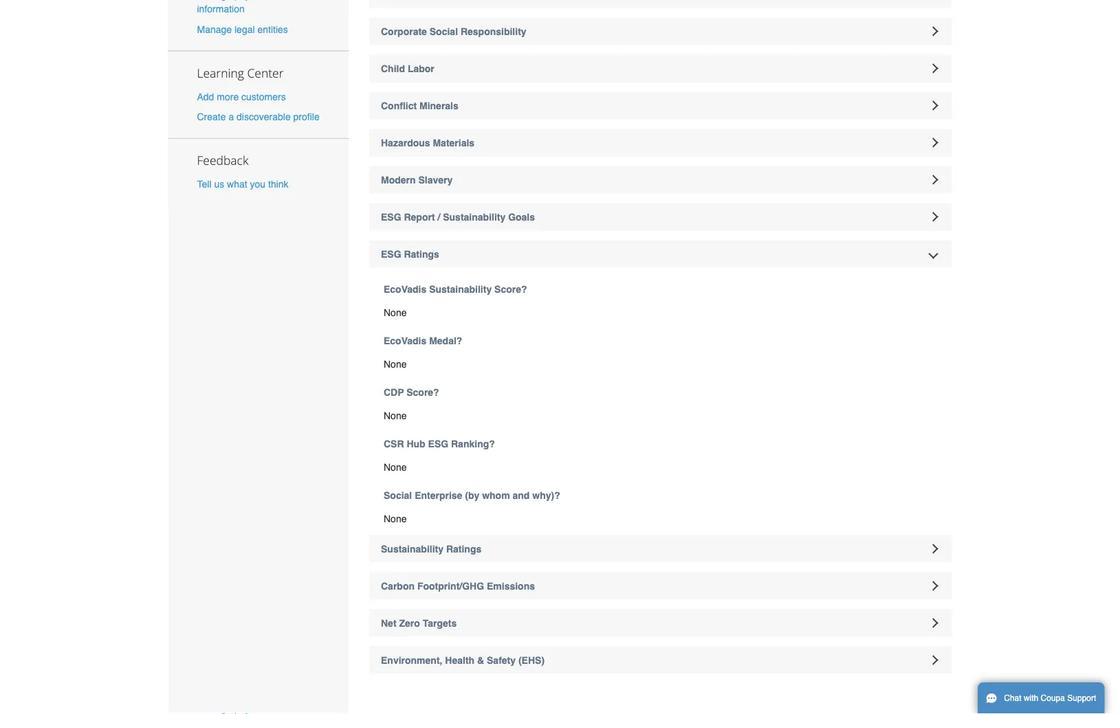 Task type: vqa. For each thing, say whether or not it's contained in the screenshot.
Conflict Minerals dropdown button
yes



Task type: describe. For each thing, give the bounding box(es) containing it.
why)?
[[533, 490, 560, 501]]

net zero targets
[[381, 618, 457, 629]]

esg for esg ratings
[[381, 249, 401, 260]]

ecovadis for ecovadis medal?
[[384, 335, 427, 346]]

modern
[[381, 174, 416, 185]]

create
[[197, 111, 226, 122]]

environment, health & safety (ehs)
[[381, 655, 545, 666]]

customers
[[241, 91, 286, 102]]

carbon footprint/ghg emissions
[[381, 581, 535, 592]]

sustainability inside heading
[[443, 211, 506, 223]]

chat with coupa support
[[1004, 694, 1097, 704]]

tell
[[197, 179, 211, 190]]

zero
[[399, 618, 420, 629]]

hazardous materials heading
[[369, 129, 952, 156]]

ratings for sustainability ratings
[[446, 544, 482, 555]]

chat
[[1004, 694, 1022, 704]]

materials
[[433, 137, 475, 148]]

1 horizontal spatial score?
[[495, 284, 527, 295]]

esg report / sustainability goals
[[381, 211, 535, 223]]

(ehs)
[[519, 655, 545, 666]]

manage for manage payment information
[[197, 0, 232, 1]]

more
[[217, 91, 239, 102]]

minerals
[[420, 100, 459, 111]]

ecovadis for ecovadis sustainability score?
[[384, 284, 427, 295]]

cdp
[[384, 387, 404, 398]]

targets
[[423, 618, 457, 629]]

modern slavery heading
[[369, 166, 952, 194]]

modern slavery button
[[369, 166, 952, 194]]

think
[[268, 179, 289, 190]]

conflict
[[381, 100, 417, 111]]

us
[[214, 179, 224, 190]]

manage payment information link
[[197, 0, 271, 15]]

create a discoverable profile
[[197, 111, 320, 122]]

ecovadis medal?
[[384, 335, 462, 346]]

with
[[1024, 694, 1039, 704]]

2 vertical spatial esg
[[428, 438, 449, 449]]

(by
[[465, 490, 480, 501]]

medal?
[[429, 335, 462, 346]]

2 none from the top
[[384, 359, 407, 370]]

carbon footprint/ghg emissions button
[[369, 573, 952, 600]]

add more customers link
[[197, 91, 286, 102]]

sustainability ratings
[[381, 544, 482, 555]]

hub
[[407, 438, 426, 449]]

esg ratings heading
[[369, 240, 952, 268]]

1 vertical spatial sustainability
[[429, 284, 492, 295]]

sustainability inside heading
[[381, 544, 444, 555]]

manage for manage legal entities
[[197, 24, 232, 35]]

chat with coupa support button
[[978, 683, 1105, 715]]

responsibility
[[461, 26, 527, 37]]

tell us what you think
[[197, 179, 289, 190]]

labor
[[408, 63, 435, 74]]

report
[[404, 211, 435, 223]]

coupa
[[1041, 694, 1065, 704]]

hazardous materials
[[381, 137, 475, 148]]

support
[[1068, 694, 1097, 704]]

entities
[[258, 24, 288, 35]]

goals
[[508, 211, 535, 223]]

4 none from the top
[[384, 462, 407, 473]]

sustainability ratings button
[[369, 535, 952, 563]]

esg ratings
[[381, 249, 439, 260]]

slavery
[[418, 174, 453, 185]]

footprint/ghg
[[417, 581, 484, 592]]

profile
[[293, 111, 320, 122]]

payment
[[235, 0, 271, 1]]

enterprise
[[415, 490, 462, 501]]

child
[[381, 63, 405, 74]]

ratings for esg ratings
[[404, 249, 439, 260]]

&
[[477, 655, 484, 666]]

csr
[[384, 438, 404, 449]]

manage legal entities
[[197, 24, 288, 35]]

ranking?
[[451, 438, 495, 449]]

conflict minerals button
[[369, 92, 952, 119]]

add
[[197, 91, 214, 102]]

cdp score?
[[384, 387, 439, 398]]

legal
[[235, 24, 255, 35]]



Task type: locate. For each thing, give the bounding box(es) containing it.
net
[[381, 618, 397, 629]]

1 none from the top
[[384, 307, 407, 318]]

0 vertical spatial manage
[[197, 0, 232, 1]]

3 none from the top
[[384, 410, 407, 421]]

1 manage from the top
[[197, 0, 232, 1]]

manage up information
[[197, 0, 232, 1]]

manage legal entities link
[[197, 24, 288, 35]]

none up the sustainability ratings
[[384, 513, 407, 524]]

esg
[[381, 211, 401, 223], [381, 249, 401, 260], [428, 438, 449, 449]]

child labor
[[381, 63, 435, 74]]

0 horizontal spatial social
[[384, 490, 412, 501]]

score?
[[495, 284, 527, 295], [407, 387, 439, 398]]

conflict minerals
[[381, 100, 459, 111]]

manage payment information
[[197, 0, 271, 15]]

ratings down report
[[404, 249, 439, 260]]

environment, health & safety (ehs) button
[[369, 647, 952, 674]]

net zero targets heading
[[369, 610, 952, 637]]

center
[[247, 65, 284, 81]]

what
[[227, 179, 247, 190]]

0 horizontal spatial ratings
[[404, 249, 439, 260]]

1 ecovadis from the top
[[384, 284, 427, 295]]

0 vertical spatial sustainability
[[443, 211, 506, 223]]

hazardous materials button
[[369, 129, 952, 156]]

whom
[[482, 490, 510, 501]]

learning center
[[197, 65, 284, 81]]

add more customers
[[197, 91, 286, 102]]

manage inside manage payment information
[[197, 0, 232, 1]]

esg report / sustainability goals heading
[[369, 203, 952, 231]]

corporate
[[381, 26, 427, 37]]

ratings
[[404, 249, 439, 260], [446, 544, 482, 555]]

create a discoverable profile link
[[197, 111, 320, 122]]

2 ecovadis from the top
[[384, 335, 427, 346]]

5 none from the top
[[384, 513, 407, 524]]

csr hub esg ranking?
[[384, 438, 495, 449]]

sustainability ratings heading
[[369, 535, 952, 563]]

social enterprise (by whom and why)?
[[384, 490, 560, 501]]

child labor button
[[369, 55, 952, 82]]

ratings up carbon footprint/ghg emissions
[[446, 544, 482, 555]]

you
[[250, 179, 266, 190]]

safety
[[487, 655, 516, 666]]

1 vertical spatial ecovadis
[[384, 335, 427, 346]]

1 vertical spatial social
[[384, 490, 412, 501]]

a
[[229, 111, 234, 122]]

none up cdp
[[384, 359, 407, 370]]

0 vertical spatial ratings
[[404, 249, 439, 260]]

net zero targets button
[[369, 610, 952, 637]]

1 horizontal spatial social
[[430, 26, 458, 37]]

social
[[430, 26, 458, 37], [384, 490, 412, 501]]

0 vertical spatial social
[[430, 26, 458, 37]]

feedback
[[197, 152, 249, 168]]

conflict minerals heading
[[369, 92, 952, 119]]

ecovadis down esg ratings
[[384, 284, 427, 295]]

sustainability
[[443, 211, 506, 223], [429, 284, 492, 295], [381, 544, 444, 555]]

esg inside esg ratings dropdown button
[[381, 249, 401, 260]]

none down csr
[[384, 462, 407, 473]]

social inside dropdown button
[[430, 26, 458, 37]]

information
[[197, 4, 245, 15]]

carbon
[[381, 581, 415, 592]]

sustainability right /
[[443, 211, 506, 223]]

2 vertical spatial sustainability
[[381, 544, 444, 555]]

none
[[384, 307, 407, 318], [384, 359, 407, 370], [384, 410, 407, 421], [384, 462, 407, 473], [384, 513, 407, 524]]

social right "corporate"
[[430, 26, 458, 37]]

2 manage from the top
[[197, 24, 232, 35]]

1 horizontal spatial ratings
[[446, 544, 482, 555]]

ratings inside esg ratings dropdown button
[[404, 249, 439, 260]]

social left the enterprise
[[384, 490, 412, 501]]

hazardous
[[381, 137, 430, 148]]

corporate social responsibility
[[381, 26, 527, 37]]

carbon footprint/ghg emissions heading
[[369, 573, 952, 600]]

0 horizontal spatial score?
[[407, 387, 439, 398]]

1 vertical spatial manage
[[197, 24, 232, 35]]

emissions
[[487, 581, 535, 592]]

sustainability up medal?
[[429, 284, 492, 295]]

corporate social responsibility heading
[[369, 18, 952, 45]]

learning
[[197, 65, 244, 81]]

none up ecovadis medal?
[[384, 307, 407, 318]]

1 vertical spatial esg
[[381, 249, 401, 260]]

child labor heading
[[369, 55, 952, 82]]

environment,
[[381, 655, 443, 666]]

0 vertical spatial score?
[[495, 284, 527, 295]]

0 vertical spatial esg
[[381, 211, 401, 223]]

heading
[[369, 0, 952, 8]]

modern slavery
[[381, 174, 453, 185]]

and
[[513, 490, 530, 501]]

environment, health & safety (ehs) heading
[[369, 647, 952, 674]]

sustainability up carbon
[[381, 544, 444, 555]]

esg for esg report / sustainability goals
[[381, 211, 401, 223]]

ratings inside sustainability ratings dropdown button
[[446, 544, 482, 555]]

manage
[[197, 0, 232, 1], [197, 24, 232, 35]]

/
[[438, 211, 440, 223]]

discoverable
[[237, 111, 291, 122]]

1 vertical spatial ratings
[[446, 544, 482, 555]]

esg ratings button
[[369, 240, 952, 268]]

corporate social responsibility button
[[369, 18, 952, 45]]

tell us what you think button
[[197, 177, 289, 191]]

0 vertical spatial ecovadis
[[384, 284, 427, 295]]

1 vertical spatial score?
[[407, 387, 439, 398]]

esg inside esg report / sustainability goals dropdown button
[[381, 211, 401, 223]]

manage down information
[[197, 24, 232, 35]]

ecovadis left medal?
[[384, 335, 427, 346]]

ecovadis sustainability score?
[[384, 284, 527, 295]]

health
[[445, 655, 475, 666]]

none down cdp
[[384, 410, 407, 421]]

esg report / sustainability goals button
[[369, 203, 952, 231]]



